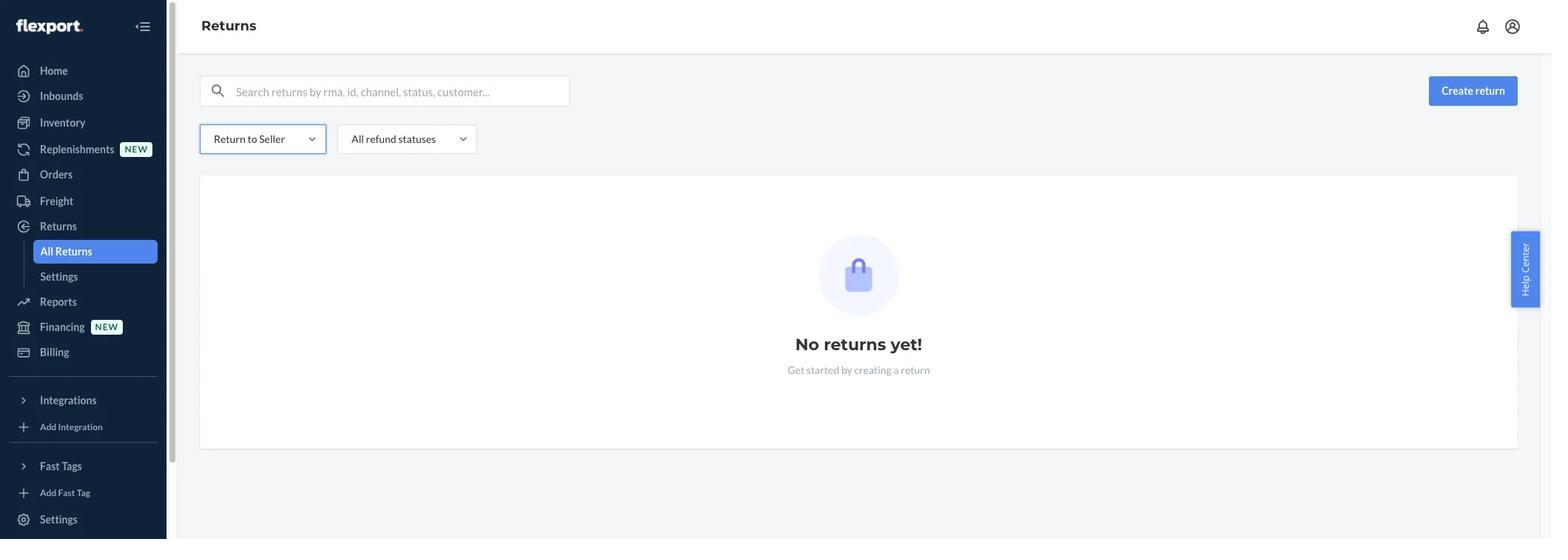Task type: vqa. For each thing, say whether or not it's contained in the screenshot.
'Inventory' within the Inventory Details - Reserve Storage button
no



Task type: describe. For each thing, give the bounding box(es) containing it.
0 vertical spatial settings link
[[33, 265, 158, 289]]

reports
[[40, 295, 77, 308]]

create return
[[1443, 84, 1506, 97]]

by
[[842, 364, 853, 376]]

all refund statuses
[[352, 133, 436, 145]]

get started by creating a return
[[788, 364, 931, 376]]

inbounds
[[40, 90, 83, 102]]

1 vertical spatial return
[[901, 364, 931, 376]]

add integration link
[[9, 418, 158, 436]]

inbounds link
[[9, 84, 158, 108]]

fast tags
[[40, 460, 82, 472]]

billing
[[40, 346, 69, 358]]

returns
[[824, 335, 887, 355]]

1 settings from the top
[[40, 270, 78, 283]]

all for all refund statuses
[[352, 133, 364, 145]]

all returns
[[40, 245, 92, 258]]

new for replenishments
[[125, 144, 148, 155]]

started
[[807, 364, 840, 376]]

Search returns by rma, id, channel, status, customer... text field
[[236, 76, 569, 106]]

add integration
[[40, 422, 103, 433]]

empty list image
[[819, 235, 900, 315]]

inventory
[[40, 116, 85, 129]]

home link
[[9, 59, 158, 83]]

add fast tag
[[40, 488, 90, 499]]

1 horizontal spatial returns link
[[201, 18, 257, 34]]

seller
[[259, 133, 285, 145]]

open account menu image
[[1505, 18, 1522, 36]]

add for add integration
[[40, 422, 56, 433]]

no
[[796, 335, 820, 355]]

center
[[1520, 243, 1533, 273]]

1 vertical spatial fast
[[58, 488, 75, 499]]

return inside button
[[1476, 84, 1506, 97]]

return to seller
[[214, 133, 285, 145]]

a
[[894, 364, 899, 376]]

creating
[[855, 364, 892, 376]]



Task type: locate. For each thing, give the bounding box(es) containing it.
1 vertical spatial all
[[40, 245, 53, 258]]

help center button
[[1512, 232, 1541, 308]]

settings down add fast tag
[[40, 513, 78, 526]]

add left "integration"
[[40, 422, 56, 433]]

add down fast tags
[[40, 488, 56, 499]]

settings link down all returns link
[[33, 265, 158, 289]]

0 vertical spatial add
[[40, 422, 56, 433]]

integrations
[[40, 394, 97, 406]]

return
[[214, 133, 246, 145]]

fast tags button
[[9, 455, 158, 478]]

tags
[[62, 460, 82, 472]]

close navigation image
[[134, 18, 152, 36]]

all down the 'freight'
[[40, 245, 53, 258]]

fast left tags
[[40, 460, 60, 472]]

help center
[[1520, 243, 1533, 296]]

return
[[1476, 84, 1506, 97], [901, 364, 931, 376]]

1 vertical spatial returns link
[[9, 215, 158, 238]]

0 vertical spatial returns
[[201, 18, 257, 34]]

fast inside dropdown button
[[40, 460, 60, 472]]

freight
[[40, 195, 73, 207]]

yet!
[[891, 335, 923, 355]]

settings up reports
[[40, 270, 78, 283]]

integrations button
[[9, 389, 158, 412]]

settings
[[40, 270, 78, 283], [40, 513, 78, 526]]

1 vertical spatial add
[[40, 488, 56, 499]]

open notifications image
[[1475, 18, 1493, 36]]

flexport logo image
[[16, 19, 83, 34]]

help
[[1520, 275, 1533, 296]]

returns
[[201, 18, 257, 34], [40, 220, 77, 232], [55, 245, 92, 258]]

1 horizontal spatial all
[[352, 133, 364, 145]]

returns link
[[201, 18, 257, 34], [9, 215, 158, 238]]

0 vertical spatial fast
[[40, 460, 60, 472]]

orders
[[40, 168, 73, 181]]

add
[[40, 422, 56, 433], [40, 488, 56, 499]]

orders link
[[9, 163, 158, 187]]

1 add from the top
[[40, 422, 56, 433]]

add for add fast tag
[[40, 488, 56, 499]]

add fast tag link
[[9, 484, 158, 502]]

home
[[40, 64, 68, 77]]

fast left tag
[[58, 488, 75, 499]]

all for all returns
[[40, 245, 53, 258]]

all
[[352, 133, 364, 145], [40, 245, 53, 258]]

new for financing
[[95, 322, 119, 333]]

0 horizontal spatial returns link
[[9, 215, 158, 238]]

add inside add integration link
[[40, 422, 56, 433]]

1 vertical spatial settings
[[40, 513, 78, 526]]

0 vertical spatial returns link
[[201, 18, 257, 34]]

freight link
[[9, 190, 158, 213]]

0 horizontal spatial all
[[40, 245, 53, 258]]

0 vertical spatial new
[[125, 144, 148, 155]]

0 horizontal spatial return
[[901, 364, 931, 376]]

settings link
[[33, 265, 158, 289], [9, 508, 158, 532]]

1 vertical spatial settings link
[[9, 508, 158, 532]]

reports link
[[9, 290, 158, 314]]

tag
[[77, 488, 90, 499]]

fast
[[40, 460, 60, 472], [58, 488, 75, 499]]

get
[[788, 364, 805, 376]]

replenishments
[[40, 143, 114, 155]]

add inside add fast tag link
[[40, 488, 56, 499]]

integration
[[58, 422, 103, 433]]

billing link
[[9, 341, 158, 364]]

create
[[1443, 84, 1474, 97]]

1 horizontal spatial return
[[1476, 84, 1506, 97]]

refund
[[366, 133, 397, 145]]

statuses
[[399, 133, 436, 145]]

all returns link
[[33, 240, 158, 264]]

2 vertical spatial returns
[[55, 245, 92, 258]]

settings link down add fast tag link
[[9, 508, 158, 532]]

financing
[[40, 321, 85, 333]]

new
[[125, 144, 148, 155], [95, 322, 119, 333]]

return right create
[[1476, 84, 1506, 97]]

1 vertical spatial new
[[95, 322, 119, 333]]

1 vertical spatial returns
[[40, 220, 77, 232]]

0 vertical spatial return
[[1476, 84, 1506, 97]]

inventory link
[[9, 111, 158, 135]]

create return button
[[1430, 76, 1519, 106]]

2 settings from the top
[[40, 513, 78, 526]]

0 vertical spatial settings
[[40, 270, 78, 283]]

1 horizontal spatial new
[[125, 144, 148, 155]]

0 horizontal spatial new
[[95, 322, 119, 333]]

0 vertical spatial all
[[352, 133, 364, 145]]

return right a
[[901, 364, 931, 376]]

new up orders link
[[125, 144, 148, 155]]

new down reports link
[[95, 322, 119, 333]]

all left refund
[[352, 133, 364, 145]]

to
[[248, 133, 257, 145]]

no returns yet!
[[796, 335, 923, 355]]

2 add from the top
[[40, 488, 56, 499]]



